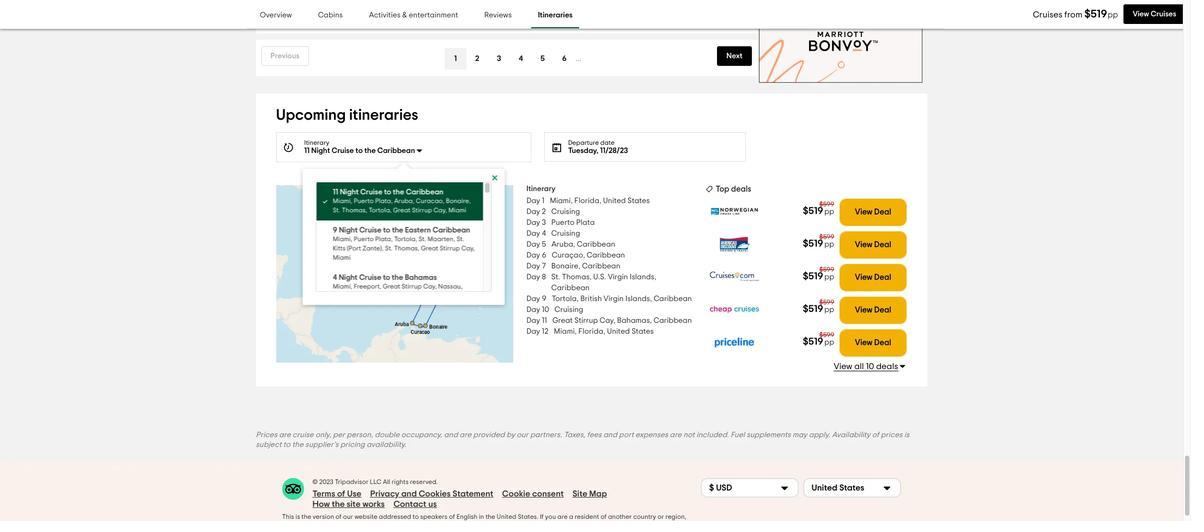 Task type: locate. For each thing, give the bounding box(es) containing it.
1 horizontal spatial is
[[904, 431, 910, 439]]

contact
[[394, 500, 426, 509]]

11 day​​ from the top
[[527, 317, 540, 325]]

miami inside the "4 night cruise to the bahamas miami, freeport, great stirrup cay, nassau, miami"
[[333, 293, 350, 299]]

our right by at the left of page
[[517, 431, 529, 439]]

great inside the "4 night cruise to the bahamas miami, freeport, great stirrup cay, nassau, miami"
[[383, 283, 400, 290]]

1 vertical spatial 1
[[542, 197, 545, 205]]

2 vertical spatial 11
[[542, 317, 547, 325]]

and right occupancy,
[[444, 431, 458, 439]]

1 horizontal spatial cruises
[[1151, 10, 1177, 18]]

the inside prices are cruise only, per person, double occupancy, and are provided by our partners. taxes, fees and port expenses are not included. fuel supplements may apply. availability of prices is subject to the supplier's pricing availability.
[[292, 441, 304, 449]]

cruises
[[1033, 10, 1063, 19], [1151, 10, 1177, 18]]

1 vertical spatial miami
[[333, 254, 350, 261]]

aruba,
[[394, 198, 414, 204], [552, 241, 575, 248]]

0 vertical spatial aruba,
[[394, 198, 414, 204]]

pp inside cruises from $519 pp
[[1108, 11, 1118, 19]]

1 horizontal spatial tortola,
[[394, 236, 417, 242]]

cay, down tortola, british virgin islands, caribbean link
[[600, 317, 615, 325]]

stirrup down 'curacao,'
[[412, 207, 432, 213]]

florida, up the plata at left
[[574, 197, 601, 205]]

2 day​​ from the top
[[527, 208, 540, 216]]

united inside popup button
[[812, 484, 838, 493]]

0 horizontal spatial itinerary
[[304, 139, 329, 146]]

the down cruise
[[292, 441, 304, 449]]

per
[[333, 431, 345, 439]]

1 vertical spatial bonaire,
[[551, 263, 580, 270]]

region,
[[666, 514, 687, 520]]

cruising
[[551, 208, 580, 216], [551, 230, 580, 237], [555, 306, 583, 314]]

of left prices
[[872, 431, 879, 439]]

st. right 8
[[551, 273, 560, 281]]

0 horizontal spatial or
[[487, 521, 494, 522]]

9 down 8
[[542, 295, 547, 303]]

contact us
[[394, 500, 437, 509]]

4 deal from the top
[[874, 306, 891, 315]]

1 horizontal spatial our
[[517, 431, 529, 439]]

0 vertical spatial islands,
[[630, 273, 656, 281]]

this is the version of our website addressed to speakers of english in the united states
[[282, 514, 537, 520]]

11 for 11 night cruise to the caribbean miami, puerto plata, aruba, curacao, bonaire, st. thomas, tortola, great stirrup cay, miami
[[333, 188, 338, 196]]

tortola, up zante),
[[368, 207, 391, 213]]

1 $599 $519 pp from the top
[[803, 201, 834, 216]]

stirrup inside 11 night cruise to the caribbean miami, puerto plata, aruba, curacao, bonaire, st. thomas, tortola, great stirrup cay, miami
[[412, 207, 432, 213]]

the left eastern
[[392, 227, 403, 234]]

5 up the 7
[[542, 241, 546, 248]]

1 vertical spatial 6
[[542, 252, 547, 259]]

aruba, left 'curacao,'
[[394, 198, 414, 204]]

0 vertical spatial 10
[[542, 306, 549, 314]]

the
[[364, 147, 376, 155], [393, 188, 404, 196], [392, 227, 403, 234], [392, 274, 403, 282], [292, 441, 304, 449], [332, 500, 345, 509], [302, 514, 311, 520], [486, 514, 495, 520], [323, 521, 333, 522], [522, 521, 532, 522]]

great inside itinerary day​​ 1 miami, florida, united states day​​ 2 cruising day​​ 3 puerto plata day​​ 4 cruising day​​ 5 aruba, caribbean day​​ 6 curaçao, caribbean day​​ 7 bonaire, caribbean day​​ 8 st. thomas, u.s. virgin islands, caribbean day​​ 9 tortola, british virgin islands, caribbean day​​ 10 cruising day​​ 11 great stirrup cay, bahamas, caribbean day​​ 12 miami, florida, united states
[[553, 317, 573, 325]]

7 day​​ from the top
[[527, 263, 540, 270]]

or left "region"
[[487, 521, 494, 522]]

9 day​​ from the top
[[527, 295, 540, 303]]

advertisement region
[[759, 0, 923, 83]]

3 right 2 'link'
[[497, 55, 501, 63]]

miami, florida, united states link up the plata at left
[[550, 195, 650, 206]]

1 vertical spatial aruba,
[[552, 241, 575, 248]]

plata, inside 11 night cruise to the caribbean miami, puerto plata, aruba, curacao, bonaire, st. thomas, tortola, great stirrup cay, miami
[[375, 198, 393, 204]]

1 vertical spatial islands,
[[625, 295, 652, 303]]

terms of use link
[[313, 489, 362, 500]]

pp
[[1108, 11, 1118, 19], [825, 208, 834, 216], [825, 240, 834, 249], [825, 273, 834, 281], [825, 306, 834, 314], [825, 339, 834, 347]]

9
[[333, 227, 337, 234], [542, 295, 547, 303]]

cruise for 9 night cruise to the eastern caribbean miami, puerto plata, tortola, st. maarten, st. kitts (port zante), st. thomas, great stirrup cay, miami
[[359, 227, 381, 234]]

or
[[658, 514, 664, 520], [487, 521, 494, 522]]

kitts
[[333, 245, 345, 252]]

2 horizontal spatial 4
[[542, 230, 546, 237]]

the inside site map how the site works
[[332, 500, 345, 509]]

bahamas
[[405, 274, 437, 282]]

1 horizontal spatial or
[[658, 514, 664, 520]]

9 night cruise to the eastern caribbean miami, puerto plata, tortola, st. maarten, st. kitts (port zante), st. thomas, great stirrup cay, miami
[[333, 227, 475, 261]]

0 horizontal spatial country
[[463, 521, 486, 522]]

curaçao,
[[552, 252, 585, 259]]

partners.
[[530, 431, 562, 439]]

1 horizontal spatial itinerary
[[527, 185, 556, 193]]

miami, florida, united states link down bahamas,
[[554, 326, 654, 337]]

night for 11 night cruise to the caribbean miami, puerto plata, aruba, curacao, bonaire, st. thomas, tortola, great stirrup cay, miami
[[340, 188, 358, 196]]

taxes,
[[564, 431, 586, 439]]

4 for 4 night cruise to the bahamas miami, freeport, great stirrup cay, nassau, miami
[[333, 274, 337, 282]]

is right prices
[[904, 431, 910, 439]]

11 down 11 night cruise to the caribbean at top
[[333, 188, 338, 196]]

2 inside 'link'
[[475, 55, 479, 63]]

$599 $519 pp
[[803, 201, 834, 216], [803, 234, 834, 249], [803, 266, 834, 282], [803, 299, 834, 315], [803, 332, 834, 347]]

to for 9 night cruise to the eastern caribbean miami, puerto plata, tortola, st. maarten, st. kitts (port zante), st. thomas, great stirrup cay, miami
[[383, 227, 390, 234]]

country down english
[[463, 521, 486, 522]]

night inside 11 night cruise to the caribbean miami, puerto plata, aruba, curacao, bonaire, st. thomas, tortola, great stirrup cay, miami
[[340, 188, 358, 196]]

are up down
[[558, 514, 568, 520]]

privacy and cookies statement
[[370, 490, 494, 499]]

night inside the "4 night cruise to the bahamas miami, freeport, great stirrup cay, nassau, miami"
[[339, 274, 357, 282]]

view deal
[[855, 208, 891, 216], [855, 241, 891, 249], [855, 274, 891, 282], [855, 306, 891, 315], [855, 339, 891, 347]]

in right "region"
[[516, 521, 521, 522]]

cruising up the plata at left
[[551, 208, 580, 216]]

0 vertical spatial our
[[517, 431, 529, 439]]

works
[[363, 500, 385, 509]]

0 vertical spatial thomas,
[[342, 207, 367, 213]]

aruba, up curaçao,
[[552, 241, 575, 248]]

night down upcoming
[[311, 147, 330, 155]]

0 vertical spatial 2
[[475, 55, 479, 63]]

st. up the kitts
[[333, 207, 340, 213]]

1 vertical spatial puerto
[[551, 219, 575, 227]]

0 horizontal spatial 6
[[542, 252, 547, 259]]

llc
[[370, 479, 381, 485]]

0 vertical spatial country
[[633, 514, 656, 520]]

4 up the 7
[[542, 230, 546, 237]]

2 horizontal spatial tortola,
[[552, 295, 579, 303]]

4 down the kitts
[[333, 274, 337, 282]]

0 horizontal spatial 4
[[333, 274, 337, 282]]

1 horizontal spatial 6
[[562, 55, 567, 63]]

4 link
[[510, 48, 532, 70]]

to down the upcoming itineraries
[[356, 147, 363, 155]]

0 vertical spatial 11
[[304, 147, 310, 155]]

2 vertical spatial puerto
[[354, 236, 373, 242]]

9 up the kitts
[[333, 227, 337, 234]]

11 down upcoming
[[304, 147, 310, 155]]

4 inside the "4 night cruise to the bahamas miami, freeport, great stirrup cay, nassau, miami"
[[333, 274, 337, 282]]

by
[[506, 431, 515, 439]]

0 vertical spatial miami, florida, united states link
[[550, 195, 650, 206]]

1 horizontal spatial 2
[[542, 208, 546, 216]]

0 horizontal spatial 3
[[497, 55, 501, 63]]

0 horizontal spatial 9
[[333, 227, 337, 234]]

islands, up bahamas,
[[625, 295, 652, 303]]

1 horizontal spatial 10
[[866, 362, 874, 371]]

10
[[542, 306, 549, 314], [866, 362, 874, 371]]

cabins link
[[312, 3, 349, 28]]

is up please
[[296, 514, 300, 520]]

version down addressed
[[373, 521, 394, 522]]

to right subject
[[283, 441, 291, 449]]

1 plata, from the top
[[375, 198, 393, 204]]

cookies
[[419, 490, 451, 499]]

plata, left 'curacao,'
[[375, 198, 393, 204]]

cay, up nassau,
[[461, 245, 475, 252]]

cay, inside the "4 night cruise to the bahamas miami, freeport, great stirrup cay, nassau, miami"
[[423, 283, 437, 290]]

united down 11/28/23
[[603, 197, 626, 205]]

0 horizontal spatial our
[[343, 514, 353, 520]]

caribbean inside 11 night cruise to the caribbean miami, puerto plata, aruba, curacao, bonaire, st. thomas, tortola, great stirrup cay, miami
[[406, 188, 443, 196]]

1 $599 from the top
[[820, 201, 834, 207]]

cruise for 11 night cruise to the caribbean miami, puerto plata, aruba, curacao, bonaire, st. thomas, tortola, great stirrup cay, miami
[[360, 188, 382, 196]]

1 vertical spatial 4
[[542, 230, 546, 237]]

0 vertical spatial 3
[[497, 55, 501, 63]]

tortola, down eastern
[[394, 236, 417, 242]]

0 vertical spatial version
[[313, 514, 334, 520]]

drop-
[[534, 521, 550, 522]]

view all 10 deals
[[834, 362, 898, 371]]

deal
[[874, 208, 891, 216], [874, 241, 891, 249], [874, 274, 891, 282], [874, 306, 891, 315], [874, 339, 891, 347]]

1 vertical spatial version
[[373, 521, 394, 522]]

11
[[304, 147, 310, 155], [333, 188, 338, 196], [542, 317, 547, 325]]

cay, down bahamas
[[423, 283, 437, 290]]

1 horizontal spatial aruba,
[[552, 241, 575, 248]]

$ usd button
[[701, 478, 799, 498]]

deals right top at the right of the page
[[731, 185, 752, 193]]

6 day​​ from the top
[[527, 252, 540, 259]]

not
[[684, 431, 695, 439]]

stirrup down british
[[575, 317, 598, 325]]

0 vertical spatial puerto
[[354, 198, 373, 204]]

6
[[562, 55, 567, 63], [542, 252, 547, 259]]

1 vertical spatial 3
[[542, 219, 546, 227]]

cruise inside 11 night cruise to the caribbean miami, puerto plata, aruba, curacao, bonaire, st. thomas, tortola, great stirrup cay, miami
[[360, 188, 382, 196]]

top deals
[[716, 185, 752, 193]]

terms
[[313, 490, 335, 499]]

6 left …
[[562, 55, 567, 63]]

and right the fees
[[603, 431, 617, 439]]

2 inside itinerary day​​ 1 miami, florida, united states day​​ 2 cruising day​​ 3 puerto plata day​​ 4 cruising day​​ 5 aruba, caribbean day​​ 6 curaçao, caribbean day​​ 7 bonaire, caribbean day​​ 8 st. thomas, u.s. virgin islands, caribbean day​​ 9 tortola, british virgin islands, caribbean day​​ 10 cruising day​​ 11 great stirrup cay, bahamas, caribbean day​​ 12 miami, florida, united states
[[542, 208, 546, 216]]

another
[[608, 514, 632, 520]]

florida, down the great stirrup cay, bahamas, caribbean link
[[578, 328, 605, 336]]

st. inside itinerary day​​ 1 miami, florida, united states day​​ 2 cruising day​​ 3 puerto plata day​​ 4 cruising day​​ 5 aruba, caribbean day​​ 6 curaçao, caribbean day​​ 7 bonaire, caribbean day​​ 8 st. thomas, u.s. virgin islands, caribbean day​​ 9 tortola, british virgin islands, caribbean day​​ 10 cruising day​​ 11 great stirrup cay, bahamas, caribbean day​​ 12 miami, florida, united states
[[551, 273, 560, 281]]

this
[[282, 514, 294, 520]]

0 horizontal spatial tortola,
[[368, 207, 391, 213]]

0 vertical spatial itinerary
[[304, 139, 329, 146]]

are
[[279, 431, 291, 439], [460, 431, 472, 439], [670, 431, 682, 439], [558, 514, 568, 520]]

plata, up zante),
[[375, 236, 393, 242]]

1 horizontal spatial 1
[[542, 197, 545, 205]]

caribbean
[[377, 147, 415, 155], [406, 188, 443, 196], [432, 227, 470, 234], [577, 241, 615, 248], [587, 252, 625, 259], [582, 263, 620, 270], [551, 284, 590, 292], [654, 295, 692, 303], [654, 317, 692, 325]]

1 horizontal spatial thomas,
[[394, 245, 419, 252]]

cay, down 'curacao,'
[[433, 207, 447, 213]]

0 vertical spatial is
[[904, 431, 910, 439]]

12
[[542, 328, 549, 336]]

to inside the "4 night cruise to the bahamas miami, freeport, great stirrup cay, nassau, miami"
[[383, 274, 390, 282]]

2 vertical spatial 4
[[333, 274, 337, 282]]

website
[[355, 514, 377, 520]]

thomas, down eastern
[[394, 245, 419, 252]]

0 horizontal spatial aruba,
[[394, 198, 414, 204]]

to down zante),
[[383, 274, 390, 282]]

to for 11 night cruise to the caribbean miami, puerto plata, aruba, curacao, bonaire, st. thomas, tortola, great stirrup cay, miami
[[384, 188, 391, 196]]

11 up 12
[[542, 317, 547, 325]]

deals
[[731, 185, 752, 193], [876, 362, 898, 371]]

0 vertical spatial tripadvisor
[[335, 479, 369, 485]]

cruising down british
[[555, 306, 583, 314]]

miami, florida, united states link
[[550, 195, 650, 206], [554, 326, 654, 337]]

to
[[356, 147, 363, 155], [384, 188, 391, 196], [383, 227, 390, 234], [383, 274, 390, 282], [283, 441, 291, 449], [413, 514, 419, 520]]

date
[[600, 139, 615, 146]]

itinerary for itinerary
[[304, 139, 329, 146]]

4 left "5" link
[[519, 55, 523, 63]]

bonaire, inside itinerary day​​ 1 miami, florida, united states day​​ 2 cruising day​​ 3 puerto plata day​​ 4 cruising day​​ 5 aruba, caribbean day​​ 6 curaçao, caribbean day​​ 7 bonaire, caribbean day​​ 8 st. thomas, u.s. virgin islands, caribbean day​​ 9 tortola, british virgin islands, caribbean day​​ 10 cruising day​​ 11 great stirrup cay, bahamas, caribbean day​​ 12 miami, florida, united states
[[551, 263, 580, 270]]

of up your
[[449, 514, 455, 520]]

1 vertical spatial is
[[296, 514, 300, 520]]

the left drop-
[[522, 521, 532, 522]]

1 vertical spatial itinerary
[[527, 185, 556, 193]]

deals right all
[[876, 362, 898, 371]]

1 horizontal spatial in
[[516, 521, 521, 522]]

0 vertical spatial plata,
[[375, 198, 393, 204]]

cruises inside cruises from $519 pp
[[1033, 10, 1063, 19]]

1 vertical spatial 11
[[333, 188, 338, 196]]

0 vertical spatial tortola,
[[368, 207, 391, 213]]

bonaire, right 'curacao,'
[[446, 198, 471, 204]]

curacao,
[[416, 198, 444, 204]]

0 horizontal spatial 2
[[475, 55, 479, 63]]

2 plata, from the top
[[375, 236, 393, 242]]

virgin right u.s.
[[608, 273, 628, 281]]

3 inside itinerary day​​ 1 miami, florida, united states day​​ 2 cruising day​​ 3 puerto plata day​​ 4 cruising day​​ 5 aruba, caribbean day​​ 6 curaçao, caribbean day​​ 7 bonaire, caribbean day​​ 8 st. thomas, u.s. virgin islands, caribbean day​​ 9 tortola, british virgin islands, caribbean day​​ 10 cruising day​​ 11 great stirrup cay, bahamas, caribbean day​​ 12 miami, florida, united states
[[542, 219, 546, 227]]

bonaire, down curaçao,
[[551, 263, 580, 270]]

5 left 6 link
[[541, 55, 545, 63]]

11 night cruise to the caribbean miami, puerto plata, aruba, curacao, bonaire, st. thomas, tortola, great stirrup cay, miami
[[333, 188, 471, 213]]

11 inside itinerary day​​ 1 miami, florida, united states day​​ 2 cruising day​​ 3 puerto plata day​​ 4 cruising day​​ 5 aruba, caribbean day​​ 6 curaçao, caribbean day​​ 7 bonaire, caribbean day​​ 8 st. thomas, u.s. virgin islands, caribbean day​​ 9 tortola, british virgin islands, caribbean day​​ 10 cruising day​​ 11 great stirrup cay, bahamas, caribbean day​​ 12 miami, florida, united states
[[542, 317, 547, 325]]

united down apply. at the right
[[812, 484, 838, 493]]

0 vertical spatial 6
[[562, 55, 567, 63]]

cruise up zante),
[[359, 227, 381, 234]]

rights
[[392, 479, 409, 485]]

of up how the site works link
[[337, 490, 345, 499]]

1 vertical spatial 5
[[542, 241, 546, 248]]

4 night cruise to the bahamas miami, freeport, great stirrup cay, nassau, miami
[[333, 274, 462, 299]]

night down 11 night cruise to the caribbean at top
[[340, 188, 358, 196]]

next link
[[717, 46, 752, 66]]

the right select
[[323, 521, 333, 522]]

great
[[393, 207, 410, 213], [421, 245, 438, 252], [383, 283, 400, 290], [553, 317, 573, 325]]

the up 9 night cruise to the eastern caribbean miami, puerto plata, tortola, st. maarten, st. kitts (port zante), st. thomas, great stirrup cay, miami
[[393, 188, 404, 196]]

1 vertical spatial cruising
[[551, 230, 580, 237]]

11 inside 11 night cruise to the caribbean miami, puerto plata, aruba, curacao, bonaire, st. thomas, tortola, great stirrup cay, miami
[[333, 188, 338, 196]]

(port
[[347, 245, 361, 252]]

how
[[313, 500, 330, 509]]

tortola, inside 9 night cruise to the eastern caribbean miami, puerto plata, tortola, st. maarten, st. kitts (port zante), st. thomas, great stirrup cay, miami
[[394, 236, 417, 242]]

bahamas,
[[617, 317, 652, 325]]

1 horizontal spatial 4
[[519, 55, 523, 63]]

1 horizontal spatial deals
[[876, 362, 898, 371]]

1 vertical spatial our
[[343, 514, 353, 520]]

1 view deal from the top
[[855, 208, 891, 216]]

us
[[428, 500, 437, 509]]

curaçao, caribbean link
[[552, 250, 625, 261]]

1 vertical spatial florida,
[[578, 328, 605, 336]]

puerto inside 11 night cruise to the caribbean miami, puerto plata, aruba, curacao, bonaire, st. thomas, tortola, great stirrup cay, miami
[[354, 198, 373, 204]]

1 horizontal spatial 9
[[542, 295, 547, 303]]

the map for this itinerary is not available at this time. image
[[276, 185, 513, 363]]

1 vertical spatial tripadvisor
[[403, 521, 437, 522]]

miami inside 9 night cruise to the eastern caribbean miami, puerto plata, tortola, st. maarten, st. kitts (port zante), st. thomas, great stirrup cay, miami
[[333, 254, 350, 261]]

2 horizontal spatial thomas,
[[562, 273, 592, 281]]

2 vertical spatial tortola,
[[552, 295, 579, 303]]

6 inside 6 link
[[562, 55, 567, 63]]

0 vertical spatial 4
[[519, 55, 523, 63]]

0 horizontal spatial thomas,
[[342, 207, 367, 213]]

st. inside 11 night cruise to the caribbean miami, puerto plata, aruba, curacao, bonaire, st. thomas, tortola, great stirrup cay, miami
[[333, 207, 340, 213]]

0 vertical spatial bonaire,
[[446, 198, 471, 204]]

10 right all
[[866, 362, 874, 371]]

1 vertical spatial plata,
[[375, 236, 393, 242]]

great inside 11 night cruise to the caribbean miami, puerto plata, aruba, curacao, bonaire, st. thomas, tortola, great stirrup cay, miami
[[393, 207, 410, 213]]

night up "freeport,"
[[339, 274, 357, 282]]

cruise inside the "4 night cruise to the bahamas miami, freeport, great stirrup cay, nassau, miami"
[[359, 274, 381, 282]]

tripadvisor up use
[[335, 479, 369, 485]]

itinerary inside itinerary day​​ 1 miami, florida, united states day​​ 2 cruising day​​ 3 puerto plata day​​ 4 cruising day​​ 5 aruba, caribbean day​​ 6 curaçao, caribbean day​​ 7 bonaire, caribbean day​​ 8 st. thomas, u.s. virgin islands, caribbean day​​ 9 tortola, british virgin islands, caribbean day​​ 10 cruising day​​ 11 great stirrup cay, bahamas, caribbean day​​ 12 miami, florida, united states
[[527, 185, 556, 193]]

to down contact us link
[[413, 514, 419, 520]]

stirrup down maarten, at left top
[[440, 245, 460, 252]]

0 vertical spatial 9
[[333, 227, 337, 234]]

night up "(port"
[[339, 227, 357, 234]]

2 view deal from the top
[[855, 241, 891, 249]]

1 vertical spatial miami, florida, united states link
[[554, 326, 654, 337]]

1 horizontal spatial tripadvisor
[[403, 521, 437, 522]]

2 horizontal spatial 11
[[542, 317, 547, 325]]

2 vertical spatial thomas,
[[562, 273, 592, 281]]

itinerary
[[304, 139, 329, 146], [527, 185, 556, 193]]

country right the another
[[633, 514, 656, 520]]

of up the appropriate
[[336, 514, 342, 520]]

cruise up "freeport,"
[[359, 274, 381, 282]]

thomas, up "(port"
[[342, 207, 367, 213]]

to up zante),
[[383, 227, 390, 234]]

islands, up tortola, british virgin islands, caribbean link
[[630, 273, 656, 281]]

0 horizontal spatial bonaire,
[[446, 198, 471, 204]]

1 vertical spatial thomas,
[[394, 245, 419, 252]]

1 horizontal spatial country
[[633, 514, 656, 520]]

cay, inside 9 night cruise to the eastern caribbean miami, puerto plata, tortola, st. maarten, st. kitts (port zante), st. thomas, great stirrup cay, miami
[[461, 245, 475, 252]]

miami,
[[550, 197, 573, 205], [333, 198, 352, 204], [333, 236, 352, 242], [333, 283, 352, 290], [554, 328, 577, 336]]

11/28/23
[[600, 147, 628, 155]]

virgin down st. thomas, u.s. virgin islands, caribbean link at the bottom of page
[[604, 295, 624, 303]]

night for 4 night cruise to the bahamas miami, freeport, great stirrup cay, nassau, miami
[[339, 274, 357, 282]]

zante),
[[362, 245, 383, 252]]

3 left the plata at left
[[542, 219, 546, 227]]

night inside 9 night cruise to the eastern caribbean miami, puerto plata, tortola, st. maarten, st. kitts (port zante), st. thomas, great stirrup cay, miami
[[339, 227, 357, 234]]

view cruises
[[1133, 10, 1177, 18]]

cruise down 11 night cruise to the caribbean at top
[[360, 188, 382, 196]]

stirrup down bahamas
[[401, 283, 422, 290]]

of
[[872, 431, 879, 439], [337, 490, 345, 499], [336, 514, 342, 520], [449, 514, 455, 520], [601, 514, 607, 520], [396, 521, 402, 522]]

share
[[327, 18, 345, 24]]

0 horizontal spatial 11
[[304, 147, 310, 155]]

the inside 9 night cruise to the eastern caribbean miami, puerto plata, tortola, st. maarten, st. kitts (port zante), st. thomas, great stirrup cay, miami
[[392, 227, 403, 234]]

$599
[[820, 201, 834, 207], [820, 234, 834, 240], [820, 266, 834, 273], [820, 299, 834, 306], [820, 332, 834, 338]]

1 vertical spatial country
[[463, 521, 486, 522]]

aruba, caribbean link
[[552, 239, 615, 250]]

prices
[[881, 431, 903, 439]]

upcoming
[[276, 108, 346, 123]]

5 day​​ from the top
[[527, 241, 540, 248]]

cruise inside 9 night cruise to the eastern caribbean miami, puerto plata, tortola, st. maarten, st. kitts (port zante), st. thomas, great stirrup cay, miami
[[359, 227, 381, 234]]

cruise down the upcoming itineraries
[[332, 147, 354, 155]]

cruising up aruba, caribbean link
[[551, 230, 580, 237]]

1 deal from the top
[[874, 208, 891, 216]]

0 horizontal spatial tripadvisor
[[335, 479, 369, 485]]

2 vertical spatial miami
[[333, 293, 350, 299]]

to down 11 night cruise to the caribbean at top
[[384, 188, 391, 196]]

thomas, inside itinerary day​​ 1 miami, florida, united states day​​ 2 cruising day​​ 3 puerto plata day​​ 4 cruising day​​ 5 aruba, caribbean day​​ 6 curaçao, caribbean day​​ 7 bonaire, caribbean day​​ 8 st. thomas, u.s. virgin islands, caribbean day​​ 9 tortola, british virgin islands, caribbean day​​ 10 cruising day​​ 11 great stirrup cay, bahamas, caribbean day​​ 12 miami, florida, united states
[[562, 273, 592, 281]]

site map how the site works
[[313, 490, 607, 509]]

departure
[[568, 139, 599, 146]]

6 up the 7
[[542, 252, 547, 259]]

and up contact
[[401, 490, 417, 499]]

version
[[313, 514, 334, 520], [373, 521, 394, 522]]

0 horizontal spatial 10
[[542, 306, 549, 314]]

10 up 12
[[542, 306, 549, 314]]

0 vertical spatial or
[[658, 514, 664, 520]]

states inside popup button
[[839, 484, 865, 493]]

night
[[311, 147, 330, 155], [340, 188, 358, 196], [339, 227, 357, 234], [339, 274, 357, 282]]

thomas,
[[342, 207, 367, 213], [394, 245, 419, 252], [562, 273, 592, 281]]

version up select
[[313, 514, 334, 520]]

1 vertical spatial in
[[516, 521, 521, 522]]

in right english
[[479, 514, 484, 520]]

2 vertical spatial cruising
[[555, 306, 583, 314]]

5 deal from the top
[[874, 339, 891, 347]]

tripadvisor down this is the version of our website addressed to speakers of english in the united states
[[403, 521, 437, 522]]

top
[[716, 185, 729, 193]]

to inside 11 night cruise to the caribbean miami, puerto plata, aruba, curacao, bonaire, st. thomas, tortola, great stirrup cay, miami
[[384, 188, 391, 196]]

miami, inside 9 night cruise to the eastern caribbean miami, puerto plata, tortola, st. maarten, st. kitts (port zante), st. thomas, great stirrup cay, miami
[[333, 236, 352, 242]]

speakers
[[420, 514, 448, 520]]

1 horizontal spatial 11
[[333, 188, 338, 196]]

to inside 9 night cruise to the eastern caribbean miami, puerto plata, tortola, st. maarten, st. kitts (port zante), st. thomas, great stirrup cay, miami
[[383, 227, 390, 234]]

cookie consent
[[502, 490, 564, 499]]

1 cruises from the left
[[1033, 10, 1063, 19]]



Task type: describe. For each thing, give the bounding box(es) containing it.
u.s.
[[593, 273, 606, 281]]

5 view deal from the top
[[855, 339, 891, 347]]

8 day​​ from the top
[[527, 273, 540, 281]]

only,
[[315, 431, 331, 439]]

to for 11 night cruise to the caribbean
[[356, 147, 363, 155]]

privacy
[[370, 490, 400, 499]]

2 cruises from the left
[[1151, 10, 1177, 18]]

our inside prices are cruise only, per person, double occupancy, and are provided by our partners. taxes, fees and port expenses are not included. fuel supplements may apply. availability of prices is subject to the supplier's pricing availability.
[[517, 431, 529, 439]]

great stirrup cay, bahamas, caribbean link
[[553, 315, 692, 326]]

itineraries link
[[532, 3, 579, 28]]

2 $599 from the top
[[820, 234, 834, 240]]

3 $599 from the top
[[820, 266, 834, 273]]

united down the great stirrup cay, bahamas, caribbean link
[[607, 328, 630, 336]]

2 $599 $519 pp from the top
[[803, 234, 834, 249]]

5 inside itinerary day​​ 1 miami, florida, united states day​​ 2 cruising day​​ 3 puerto plata day​​ 4 cruising day​​ 5 aruba, caribbean day​​ 6 curaçao, caribbean day​​ 7 bonaire, caribbean day​​ 8 st. thomas, u.s. virgin islands, caribbean day​​ 9 tortola, british virgin islands, caribbean day​​ 10 cruising day​​ 11 great stirrup cay, bahamas, caribbean day​​ 12 miami, florida, united states
[[542, 241, 546, 248]]

0 horizontal spatial version
[[313, 514, 334, 520]]

availability.
[[367, 441, 406, 449]]

prices are cruise only, per person, double occupancy, and are provided by our partners. taxes, fees and port expenses are not included. fuel supplements may apply. availability of prices is subject to the supplier's pricing availability.
[[256, 431, 910, 449]]

7
[[542, 263, 546, 270]]

4 $599 from the top
[[820, 299, 834, 306]]

stirrup inside itinerary day​​ 1 miami, florida, united states day​​ 2 cruising day​​ 3 puerto plata day​​ 4 cruising day​​ 5 aruba, caribbean day​​ 6 curaçao, caribbean day​​ 7 bonaire, caribbean day​​ 8 st. thomas, u.s. virgin islands, caribbean day​​ 9 tortola, british virgin islands, caribbean day​​ 10 cruising day​​ 11 great stirrup cay, bahamas, caribbean day​​ 12 miami, florida, united states
[[575, 317, 598, 325]]

2023
[[319, 479, 333, 485]]

the up select
[[302, 514, 311, 520]]

.
[[537, 514, 539, 520]]

bonaire, inside 11 night cruise to the caribbean miami, puerto plata, aruba, curacao, bonaire, st. thomas, tortola, great stirrup cay, miami
[[446, 198, 471, 204]]

9 inside 9 night cruise to the eastern caribbean miami, puerto plata, tortola, st. maarten, st. kitts (port zante), st. thomas, great stirrup cay, miami
[[333, 227, 337, 234]]

st. right maarten, at left top
[[456, 236, 464, 242]]

activities
[[369, 12, 401, 19]]

0 vertical spatial in
[[479, 514, 484, 520]]

activities & entertainment link
[[363, 3, 465, 28]]

tortola, inside itinerary day​​ 1 miami, florida, united states day​​ 2 cruising day​​ 3 puerto plata day​​ 4 cruising day​​ 5 aruba, caribbean day​​ 6 curaçao, caribbean day​​ 7 bonaire, caribbean day​​ 8 st. thomas, u.s. virgin islands, caribbean day​​ 9 tortola, british virgin islands, caribbean day​​ 10 cruising day​​ 11 great stirrup cay, bahamas, caribbean day​​ 12 miami, florida, united states
[[552, 295, 579, 303]]

itinerary for itinerary day​​ 1 miami, florida, united states day​​ 2 cruising day​​ 3 puerto plata day​​ 4 cruising day​​ 5 aruba, caribbean day​​ 6 curaçao, caribbean day​​ 7 bonaire, caribbean day​​ 8 st. thomas, u.s. virgin islands, caribbean day​​ 9 tortola, british virgin islands, caribbean day​​ 10 cruising day​​ 11 great stirrup cay, bahamas, caribbean day​​ 12 miami, florida, united states
[[527, 185, 556, 193]]

are left not
[[670, 431, 682, 439]]

expenses
[[636, 431, 668, 439]]

stirrup inside 9 night cruise to the eastern caribbean miami, puerto plata, tortola, st. maarten, st. kitts (port zante), st. thomas, great stirrup cay, miami
[[440, 245, 460, 252]]

1 vertical spatial 10
[[866, 362, 874, 371]]

aruba, inside 11 night cruise to the caribbean miami, puerto plata, aruba, curacao, bonaire, st. thomas, tortola, great stirrup cay, miami
[[394, 198, 414, 204]]

$
[[709, 484, 714, 493]]

© 2023 tripadvisor llc all rights reserved.
[[313, 479, 438, 485]]

1 horizontal spatial and
[[444, 431, 458, 439]]

consent
[[532, 490, 564, 499]]

provided
[[473, 431, 505, 439]]

2 horizontal spatial and
[[603, 431, 617, 439]]

tortola, british virgin islands, caribbean link
[[552, 294, 692, 304]]

overview link
[[253, 3, 298, 28]]

1 day​​ from the top
[[527, 197, 540, 205]]

how the site works link
[[313, 500, 385, 510]]

miami, florida, united states link for 12
[[554, 326, 654, 337]]

cay, inside 11 night cruise to the caribbean miami, puerto plata, aruba, curacao, bonaire, st. thomas, tortola, great stirrup cay, miami
[[433, 207, 447, 213]]

0 vertical spatial virgin
[[608, 273, 628, 281]]

site
[[573, 490, 588, 499]]

&
[[402, 12, 407, 19]]

site map link
[[573, 489, 607, 500]]

0 vertical spatial 5
[[541, 55, 545, 63]]

in inside . if you are a resident of another country or region, please select the appropriate version of tripadvisor for your country or region in the drop-down menu.
[[516, 521, 521, 522]]

miami, florida, united states link for 1
[[550, 195, 650, 206]]

10 inside itinerary day​​ 1 miami, florida, united states day​​ 2 cruising day​​ 3 puerto plata day​​ 4 cruising day​​ 5 aruba, caribbean day​​ 6 curaçao, caribbean day​​ 7 bonaire, caribbean day​​ 8 st. thomas, u.s. virgin islands, caribbean day​​ 9 tortola, british virgin islands, caribbean day​​ 10 cruising day​​ 11 great stirrup cay, bahamas, caribbean day​​ 12 miami, florida, united states
[[542, 306, 549, 314]]

6 inside itinerary day​​ 1 miami, florida, united states day​​ 2 cruising day​​ 3 puerto plata day​​ 4 cruising day​​ 5 aruba, caribbean day​​ 6 curaçao, caribbean day​​ 7 bonaire, caribbean day​​ 8 st. thomas, u.s. virgin islands, caribbean day​​ 9 tortola, british virgin islands, caribbean day​​ 10 cruising day​​ 11 great stirrup cay, bahamas, caribbean day​​ 12 miami, florida, united states
[[542, 252, 547, 259]]

cookie consent button
[[502, 489, 564, 500]]

cruise for 11 night cruise to the caribbean
[[332, 147, 354, 155]]

4 for 4
[[519, 55, 523, 63]]

if
[[540, 514, 544, 520]]

miami, inside 11 night cruise to the caribbean miami, puerto plata, aruba, curacao, bonaire, st. thomas, tortola, great stirrup cay, miami
[[333, 198, 352, 204]]

puerto inside 9 night cruise to the eastern caribbean miami, puerto plata, tortola, st. maarten, st. kitts (port zante), st. thomas, great stirrup cay, miami
[[354, 236, 373, 242]]

tripadvisor inside . if you are a resident of another country or region, please select the appropriate version of tripadvisor for your country or region in the drop-down menu.
[[403, 521, 437, 522]]

terms of use
[[313, 490, 362, 499]]

1 vertical spatial deals
[[876, 362, 898, 371]]

thomas, inside 11 night cruise to the caribbean miami, puerto plata, aruba, curacao, bonaire, st. thomas, tortola, great stirrup cay, miami
[[342, 207, 367, 213]]

menu.
[[568, 521, 586, 522]]

10 day​​ from the top
[[527, 306, 540, 314]]

1 vertical spatial or
[[487, 521, 494, 522]]

4 view deal from the top
[[855, 306, 891, 315]]

night for 9 night cruise to the eastern caribbean miami, puerto plata, tortola, st. maarten, st. kitts (port zante), st. thomas, great stirrup cay, miami
[[339, 227, 357, 234]]

the down itineraries
[[364, 147, 376, 155]]

cruise
[[293, 431, 314, 439]]

prices
[[256, 431, 277, 439]]

plata, inside 9 night cruise to the eastern caribbean miami, puerto plata, tortola, st. maarten, st. kitts (port zante), st. thomas, great stirrup cay, miami
[[375, 236, 393, 242]]

bonaire, caribbean link
[[551, 261, 620, 272]]

0 horizontal spatial 1
[[454, 55, 457, 63]]

8
[[542, 273, 546, 281]]

st. down eastern
[[418, 236, 426, 242]]

0 horizontal spatial is
[[296, 514, 300, 520]]

fees
[[587, 431, 602, 439]]

double
[[375, 431, 400, 439]]

you
[[545, 514, 556, 520]]

stirrup inside the "4 night cruise to the bahamas miami, freeport, great stirrup cay, nassau, miami"
[[401, 283, 422, 290]]

the up "region"
[[486, 514, 495, 520]]

down
[[550, 521, 566, 522]]

cruise for 4 night cruise to the bahamas miami, freeport, great stirrup cay, nassau, miami
[[359, 274, 381, 282]]

to inside prices are cruise only, per person, double occupancy, and are provided by our partners. taxes, fees and port expenses are not included. fuel supplements may apply. availability of prices is subject to the supplier's pricing availability.
[[283, 441, 291, 449]]

0 horizontal spatial and
[[401, 490, 417, 499]]

resident
[[575, 514, 599, 520]]

reserved.
[[410, 479, 438, 485]]

supplier's
[[305, 441, 339, 449]]

aruba, inside itinerary day​​ 1 miami, florida, united states day​​ 2 cruising day​​ 3 puerto plata day​​ 4 cruising day​​ 5 aruba, caribbean day​​ 6 curaçao, caribbean day​​ 7 bonaire, caribbean day​​ 8 st. thomas, u.s. virgin islands, caribbean day​​ 9 tortola, british virgin islands, caribbean day​​ 10 cruising day​​ 11 great stirrup cay, bahamas, caribbean day​​ 12 miami, florida, united states
[[552, 241, 575, 248]]

port
[[619, 431, 634, 439]]

of down addressed
[[396, 521, 402, 522]]

united states
[[812, 484, 865, 493]]

entertainment
[[409, 12, 458, 19]]

helpful
[[282, 18, 303, 24]]

puerto inside itinerary day​​ 1 miami, florida, united states day​​ 2 cruising day​​ 3 puerto plata day​​ 4 cruising day​​ 5 aruba, caribbean day​​ 6 curaçao, caribbean day​​ 7 bonaire, caribbean day​​ 8 st. thomas, u.s. virgin islands, caribbean day​​ 9 tortola, british virgin islands, caribbean day​​ 10 cruising day​​ 11 great stirrup cay, bahamas, caribbean day​​ 12 miami, florida, united states
[[551, 219, 575, 227]]

apply.
[[809, 431, 830, 439]]

fuel
[[731, 431, 745, 439]]

are left cruise
[[279, 431, 291, 439]]

cay, inside itinerary day​​ 1 miami, florida, united states day​​ 2 cruising day​​ 3 puerto plata day​​ 4 cruising day​​ 5 aruba, caribbean day​​ 6 curaçao, caribbean day​​ 7 bonaire, caribbean day​​ 8 st. thomas, u.s. virgin islands, caribbean day​​ 9 tortola, british virgin islands, caribbean day​​ 10 cruising day​​ 11 great stirrup cay, bahamas, caribbean day​​ 12 miami, florida, united states
[[600, 317, 615, 325]]

miami inside 11 night cruise to the caribbean miami, puerto plata, aruba, curacao, bonaire, st. thomas, tortola, great stirrup cay, miami
[[448, 207, 466, 213]]

may
[[793, 431, 807, 439]]

map
[[589, 490, 607, 499]]

supplements
[[747, 431, 791, 439]]

cookie
[[502, 490, 530, 499]]

st. right zante),
[[385, 245, 392, 252]]

the inside 11 night cruise to the caribbean miami, puerto plata, aruba, curacao, bonaire, st. thomas, tortola, great stirrup cay, miami
[[393, 188, 404, 196]]

thomas, inside 9 night cruise to the eastern caribbean miami, puerto plata, tortola, st. maarten, st. kitts (port zante), st. thomas, great stirrup cay, miami
[[394, 245, 419, 252]]

for
[[438, 521, 447, 522]]

4 $599 $519 pp from the top
[[803, 299, 834, 315]]

9 inside itinerary day​​ 1 miami, florida, united states day​​ 2 cruising day​​ 3 puerto plata day​​ 4 cruising day​​ 5 aruba, caribbean day​​ 6 curaçao, caribbean day​​ 7 bonaire, caribbean day​​ 8 st. thomas, u.s. virgin islands, caribbean day​​ 9 tortola, british virgin islands, caribbean day​​ 10 cruising day​​ 11 great stirrup cay, bahamas, caribbean day​​ 12 miami, florida, united states
[[542, 295, 547, 303]]

are inside . if you are a resident of another country or region, please select the appropriate version of tripadvisor for your country or region in the drop-down menu.
[[558, 514, 568, 520]]

5 $599 $519 pp from the top
[[803, 332, 834, 347]]

3 deal from the top
[[874, 274, 891, 282]]

reviews
[[484, 12, 512, 19]]

of left the another
[[601, 514, 607, 520]]

nassau,
[[438, 283, 462, 290]]

11 night cruise to the caribbean
[[304, 147, 415, 155]]

3 link
[[488, 48, 510, 70]]

version inside . if you are a resident of another country or region, please select the appropriate version of tripadvisor for your country or region in the drop-down menu.
[[373, 521, 394, 522]]

5 $599 from the top
[[820, 332, 834, 338]]

3 view deal from the top
[[855, 274, 891, 282]]

2 deal from the top
[[874, 241, 891, 249]]

caribbean inside 9 night cruise to the eastern caribbean miami, puerto plata, tortola, st. maarten, st. kitts (port zante), st. thomas, great stirrup cay, miami
[[432, 227, 470, 234]]

of inside prices are cruise only, per person, double occupancy, and are provided by our partners. taxes, fees and port expenses are not included. fuel supplements may apply. availability of prices is subject to the supplier's pricing availability.
[[872, 431, 879, 439]]

0 vertical spatial deals
[[731, 185, 752, 193]]

2 link
[[466, 48, 488, 70]]

night for 11 night cruise to the caribbean
[[311, 147, 330, 155]]

next
[[727, 52, 743, 60]]

tuesday,
[[568, 147, 599, 155]]

united up "region"
[[497, 514, 516, 520]]

english
[[456, 514, 478, 520]]

0 vertical spatial cruising
[[551, 208, 580, 216]]

is inside prices are cruise only, per person, double occupancy, and are provided by our partners. taxes, fees and port expenses are not included. fuel supplements may apply. availability of prices is subject to the supplier's pricing availability.
[[904, 431, 910, 439]]

upcoming itineraries
[[276, 108, 418, 123]]

usd
[[716, 484, 732, 493]]

3 $599 $519 pp from the top
[[803, 266, 834, 282]]

. if you are a resident of another country or region, please select the appropriate version of tripadvisor for your country or region in the drop-down menu.
[[282, 514, 687, 522]]

included.
[[697, 431, 729, 439]]

the inside the "4 night cruise to the bahamas miami, freeport, great stirrup cay, nassau, miami"
[[392, 274, 403, 282]]

plata
[[576, 219, 595, 227]]

itineraries
[[349, 108, 418, 123]]

all
[[383, 479, 390, 485]]

5 link
[[532, 48, 554, 70]]

maarten,
[[427, 236, 455, 242]]

person,
[[347, 431, 373, 439]]

miami, inside the "4 night cruise to the bahamas miami, freeport, great stirrup cay, nassau, miami"
[[333, 283, 352, 290]]

0 vertical spatial florida,
[[574, 197, 601, 205]]

united states button
[[803, 478, 901, 498]]

3 day​​ from the top
[[527, 219, 540, 227]]

4 day​​ from the top
[[527, 230, 540, 237]]

contact us link
[[394, 500, 437, 510]]

availability
[[832, 431, 871, 439]]

1 vertical spatial virgin
[[604, 295, 624, 303]]

great inside 9 night cruise to the eastern caribbean miami, puerto plata, tortola, st. maarten, st. kitts (port zante), st. thomas, great stirrup cay, miami
[[421, 245, 438, 252]]

all
[[854, 362, 864, 371]]

cruises from $519 pp
[[1033, 9, 1118, 20]]

departure date tuesday, 11/28/23
[[568, 139, 628, 155]]

reviews link
[[478, 3, 518, 28]]

are left provided
[[460, 431, 472, 439]]

to for 4 night cruise to the bahamas miami, freeport, great stirrup cay, nassau, miami
[[383, 274, 390, 282]]

11 for 11 night cruise to the caribbean
[[304, 147, 310, 155]]

4 inside itinerary day​​ 1 miami, florida, united states day​​ 2 cruising day​​ 3 puerto plata day​​ 4 cruising day​​ 5 aruba, caribbean day​​ 6 curaçao, caribbean day​​ 7 bonaire, caribbean day​​ 8 st. thomas, u.s. virgin islands, caribbean day​​ 9 tortola, british virgin islands, caribbean day​​ 10 cruising day​​ 11 great stirrup cay, bahamas, caribbean day​​ 12 miami, florida, united states
[[542, 230, 546, 237]]

1 inside itinerary day​​ 1 miami, florida, united states day​​ 2 cruising day​​ 3 puerto plata day​​ 4 cruising day​​ 5 aruba, caribbean day​​ 6 curaçao, caribbean day​​ 7 bonaire, caribbean day​​ 8 st. thomas, u.s. virgin islands, caribbean day​​ 9 tortola, british virgin islands, caribbean day​​ 10 cruising day​​ 11 great stirrup cay, bahamas, caribbean day​​ 12 miami, florida, united states
[[542, 197, 545, 205]]

select
[[304, 521, 322, 522]]

tortola, inside 11 night cruise to the caribbean miami, puerto plata, aruba, curacao, bonaire, st. thomas, tortola, great stirrup cay, miami
[[368, 207, 391, 213]]

12 day​​ from the top
[[527, 328, 540, 336]]

addressed
[[379, 514, 411, 520]]



Task type: vqa. For each thing, say whether or not it's contained in the screenshot.
Sign In Link
no



